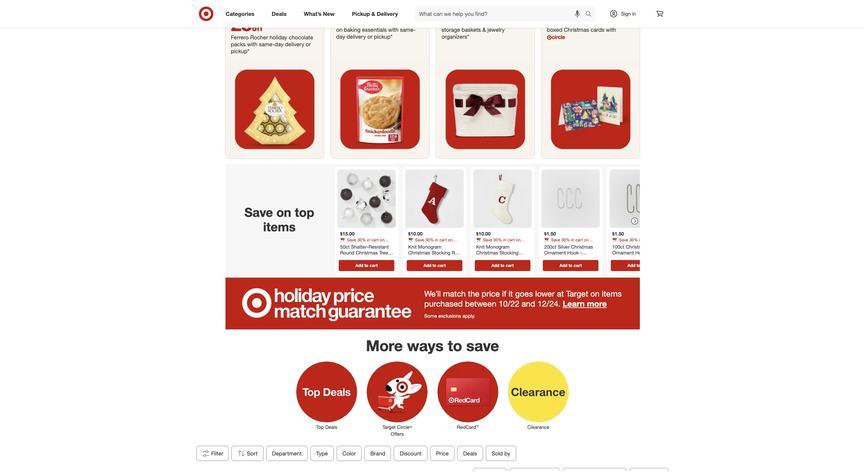 Task type: vqa. For each thing, say whether or not it's contained in the screenshot.


Task type: locate. For each thing, give the bounding box(es) containing it.
1 monogram from the left
[[418, 244, 441, 250]]

filter
[[211, 450, 223, 457]]

4 add from the left
[[560, 263, 567, 268]]

2 add to cart button from the left
[[407, 260, 462, 271]]

on up 200ct silver christmas ornament hook - wondershop™
[[584, 237, 589, 242]]

3 add to cart from the left
[[492, 263, 514, 268]]

with inside sale on baking essentials with same- day delivery or pickup*
[[388, 26, 399, 33]]

add to cart button for red
[[407, 260, 462, 271]]

1 horizontal spatial day
[[336, 33, 345, 40]]

save on top items
[[244, 205, 314, 234]]

0 vertical spatial day
[[336, 33, 345, 40]]

or inside ferrero rocher holiday chocolate packs with same-day delivery or pickup*
[[306, 41, 311, 48]]

4 select from the left
[[544, 242, 555, 248]]

save 30% in cart on select holiday decor for hook
[[544, 237, 589, 248]]

christmas inside 'knit monogram christmas stocking white - wondershop™'
[[476, 250, 498, 256]]

2 select from the left
[[408, 242, 419, 248]]

2 vertical spatial deals
[[463, 450, 477, 457]]

1 add to cart button from the left
[[339, 260, 394, 271]]

save 30% in cart on select holiday decor for dark
[[612, 237, 657, 248]]

0 horizontal spatial knit
[[408, 244, 417, 250]]

top deals
[[316, 424, 337, 430]]

1 horizontal spatial $1.50
[[612, 231, 624, 237]]

wondershop™ for 200ct silver christmas ornament hook - wondershop™
[[544, 256, 574, 262]]

5 30% from the left
[[630, 237, 638, 242]]

dark
[[648, 250, 658, 256]]

1 vertical spatial pickup*
[[231, 48, 249, 55]]

in
[[632, 11, 636, 17], [367, 237, 370, 242], [435, 237, 438, 242], [503, 237, 506, 242], [571, 237, 574, 242], [639, 237, 642, 242]]

add to cart button up if at the right of page
[[475, 260, 530, 271]]

2 horizontal spatial ornament
[[612, 250, 634, 256]]

to for dark
[[637, 263, 641, 268]]

add down 200ct silver christmas ornament hook - wondershop™
[[560, 263, 567, 268]]

price button
[[430, 446, 455, 461]]

between
[[465, 299, 497, 309]]

What can we help you find? suggestions appear below search field
[[415, 6, 587, 21]]

delivery down sale
[[347, 33, 366, 40]]

knit inside 'knit monogram christmas stocking white - wondershop™'
[[476, 244, 485, 250]]

30% for hook
[[561, 237, 570, 242]]

select for 100ct christmas ornament hook dark green - wondershop™
[[612, 242, 623, 248]]

same- right ferrero
[[259, 41, 275, 48]]

2 30% from the left
[[425, 237, 434, 242]]

1 horizontal spatial &
[[483, 26, 486, 33]]

day down sale
[[336, 33, 345, 40]]

50ct
[[340, 244, 350, 250]]

0 horizontal spatial with
[[247, 41, 257, 48]]

same- inside sale on baking essentials with same- day delivery or pickup*
[[400, 26, 416, 33]]

christmas inside knit monogram christmas stocking red - wondershop™
[[408, 250, 430, 256]]

$1.50 up 200ct
[[544, 231, 556, 237]]

2 add from the left
[[423, 263, 431, 268]]

add to cart button
[[339, 260, 394, 271], [407, 260, 462, 271], [475, 260, 530, 271], [543, 260, 599, 271], [611, 260, 667, 271]]

0 horizontal spatial $1.50
[[544, 231, 556, 237]]

30% up 100ct christmas ornament hook dark green - wondershop™
[[630, 237, 638, 242]]

deals
[[272, 10, 287, 17], [325, 424, 337, 430], [463, 450, 477, 457]]

learn
[[563, 299, 585, 309]]

0 horizontal spatial monogram
[[418, 244, 441, 250]]

deals inside button
[[463, 450, 477, 457]]

1 horizontal spatial same-
[[400, 26, 416, 33]]

4 add to cart button from the left
[[543, 260, 599, 271]]

on up 'knit monogram christmas stocking white - wondershop™'
[[516, 237, 521, 242]]

to for christmas
[[364, 263, 368, 268]]

1 vertical spatial target
[[383, 424, 396, 430]]

holiday for 200ct silver christmas ornament hook - wondershop™
[[557, 242, 570, 248]]

by
[[504, 450, 510, 457]]

0 horizontal spatial deals
[[272, 10, 287, 17]]

knit inside knit monogram christmas stocking red - wondershop™
[[408, 244, 417, 250]]

add down knit monogram christmas stocking red - wondershop™
[[423, 263, 431, 268]]

4 save 30% in cart on select holiday decor from the left
[[544, 237, 589, 248]]

add
[[355, 263, 363, 268], [423, 263, 431, 268], [492, 263, 499, 268], [560, 263, 567, 268], [628, 263, 636, 268]]

pickup* down delivery
[[374, 33, 393, 40]]

christmas inside 40 boxed christmas cards with circle
[[564, 26, 589, 33]]

ornament
[[544, 250, 566, 256], [612, 250, 634, 256], [340, 256, 362, 262]]

deals right top
[[325, 424, 337, 430]]

1 horizontal spatial deals
[[325, 424, 337, 430]]

color
[[342, 450, 356, 457]]

on up red
[[448, 237, 453, 242]]

cart up resistant
[[371, 237, 379, 242]]

0 horizontal spatial delivery
[[285, 41, 304, 48]]

100ct christmas ornament hook dark green - wondershop™ image
[[610, 170, 668, 228]]

3 select from the left
[[476, 242, 487, 248]]

on left baking on the top left
[[336, 26, 343, 33]]

in up 200ct silver christmas ornament hook - wondershop™
[[571, 237, 574, 242]]

knit right resistant
[[408, 244, 417, 250]]

wondershop™ inside 200ct silver christmas ornament hook - wondershop™
[[544, 256, 574, 262]]

some exclusions apply.
[[424, 313, 475, 319]]

cart down 200ct silver christmas ornament hook - wondershop™
[[574, 263, 582, 268]]

0 horizontal spatial target
[[383, 424, 396, 430]]

ornament down 200ct
[[544, 250, 566, 256]]

with inside ferrero rocher holiday chocolate packs with same-day delivery or pickup*
[[247, 41, 257, 48]]

$10.00 up 'knit monogram christmas stocking white - wondershop™'
[[476, 231, 491, 237]]

1 $1.50 from the left
[[544, 231, 556, 237]]

1 select from the left
[[340, 242, 351, 248]]

target right at
[[566, 289, 588, 299]]

wondershop™
[[411, 256, 441, 262], [493, 256, 523, 262], [544, 256, 574, 262], [630, 256, 660, 262], [340, 262, 370, 268]]

stocking inside knit monogram christmas stocking red - wondershop™
[[432, 250, 450, 256]]

save for 200ct silver christmas ornament hook - wondershop™
[[551, 237, 560, 242]]

top deals link
[[292, 360, 362, 431]]

1 horizontal spatial monogram
[[486, 244, 510, 250]]

2 horizontal spatial deals
[[463, 450, 477, 457]]

with
[[388, 26, 399, 33], [606, 26, 616, 33], [247, 41, 257, 48]]

cart down knit monogram christmas stocking red - wondershop™
[[438, 263, 446, 268]]

100ct
[[612, 244, 625, 250]]

apply.
[[463, 313, 475, 319]]

deals up ferrero rocher holiday chocolate packs with same-day delivery or pickup*
[[272, 10, 287, 17]]

cart up 'knit monogram christmas stocking white - wondershop™'
[[507, 237, 515, 242]]

sold by button
[[486, 446, 516, 461]]

in up shatter-
[[367, 237, 370, 242]]

and
[[522, 299, 535, 309]]

add for red
[[423, 263, 431, 268]]

to down knit monogram christmas stocking red - wondershop™
[[433, 263, 436, 268]]

target inside we'll match the price if it goes lower at target on items purchased between 10/22 and 12/24.
[[566, 289, 588, 299]]

wondershop™ inside knit monogram christmas stocking red - wondershop™
[[411, 256, 441, 262]]

ornament inside the 50ct shatter-resistant round christmas tree ornament set - wondershop™
[[340, 256, 362, 262]]

monogram inside 'knit monogram christmas stocking white - wondershop™'
[[486, 244, 510, 250]]

0 horizontal spatial day
[[275, 41, 284, 48]]

2 add to cart from the left
[[423, 263, 446, 268]]

christmas inside 200ct silver christmas ornament hook - wondershop™
[[571, 244, 593, 250]]

20 storage baskets & jewelry organizers*
[[442, 4, 505, 40]]

5 select from the left
[[612, 242, 623, 248]]

clearance link
[[503, 360, 574, 431]]

add to cart down set on the left bottom of the page
[[355, 263, 378, 268]]

target up the "offers"
[[383, 424, 396, 430]]

4 decor from the left
[[571, 242, 582, 248]]

ornament up "green" at the right
[[612, 250, 634, 256]]

to
[[364, 263, 368, 268], [433, 263, 436, 268], [501, 263, 505, 268], [569, 263, 573, 268], [637, 263, 641, 268], [448, 337, 462, 355]]

on up resistant
[[380, 237, 385, 242]]

holiday for knit monogram christmas stocking white - wondershop™
[[489, 242, 502, 248]]

rocher
[[250, 34, 268, 41]]

1 vertical spatial day
[[275, 41, 284, 48]]

cart down dark
[[642, 263, 650, 268]]

-
[[580, 250, 582, 256], [372, 256, 374, 262], [408, 256, 410, 262], [490, 256, 492, 262], [627, 256, 629, 262]]

0 horizontal spatial hook
[[567, 250, 579, 256]]

delivery down deals link
[[285, 41, 304, 48]]

purchased
[[424, 299, 463, 309]]

decor for white
[[503, 242, 514, 248]]

2 hook from the left
[[635, 250, 647, 256]]

pickup*
[[374, 33, 393, 40], [231, 48, 249, 55]]

1 horizontal spatial hook
[[635, 250, 647, 256]]

in up 'knit monogram christmas stocking white - wondershop™'
[[503, 237, 506, 242]]

30% for red
[[425, 237, 434, 242]]

add down set on the left bottom of the page
[[355, 263, 363, 268]]

1 horizontal spatial knit
[[476, 244, 485, 250]]

2 monogram from the left
[[486, 244, 510, 250]]

100ct christmas ornament hook dark green - wondershop™
[[612, 244, 660, 262]]

0 horizontal spatial items
[[263, 219, 296, 234]]

add down 100ct christmas ornament hook dark green - wondershop™
[[628, 263, 636, 268]]

add for hook
[[560, 263, 567, 268]]

0 horizontal spatial &
[[372, 10, 375, 17]]

department
[[272, 450, 302, 457]]

delivery
[[347, 33, 366, 40], [285, 41, 304, 48]]

1 vertical spatial delivery
[[285, 41, 304, 48]]

5 add to cart from the left
[[628, 263, 650, 268]]

monogram
[[418, 244, 441, 250], [486, 244, 510, 250]]

4 add to cart from the left
[[560, 263, 582, 268]]

30% up 'knit monogram christmas stocking white - wondershop™'
[[493, 237, 502, 242]]

knit up white
[[476, 244, 485, 250]]

0 vertical spatial items
[[263, 219, 296, 234]]

5 add to cart button from the left
[[611, 260, 667, 271]]

1 add to cart from the left
[[355, 263, 378, 268]]

30% up silver at the bottom right of the page
[[561, 237, 570, 242]]

delivery inside sale on baking essentials with same- day delivery or pickup*
[[347, 33, 366, 40]]

in for 50ct shatter-resistant round christmas tree ornament set - wondershop™
[[367, 237, 370, 242]]

pickup* inside ferrero rocher holiday chocolate packs with same-day delivery or pickup*
[[231, 48, 249, 55]]

1 horizontal spatial pickup*
[[374, 33, 393, 40]]

1 30% from the left
[[357, 237, 366, 242]]

0 vertical spatial deals
[[272, 10, 287, 17]]

200ct
[[544, 244, 556, 250]]

ornament down round
[[340, 256, 362, 262]]

add to cart button down dark
[[611, 260, 667, 271]]

$10.00 up knit monogram christmas stocking red - wondershop™
[[408, 231, 423, 237]]

to down 200ct silver christmas ornament hook - wondershop™
[[569, 263, 573, 268]]

0 horizontal spatial same-
[[259, 41, 275, 48]]

brand
[[370, 450, 385, 457]]

on up dark
[[652, 237, 657, 242]]

add to cart down 200ct silver christmas ornament hook - wondershop™
[[560, 263, 582, 268]]

holiday for knit monogram christmas stocking red - wondershop™
[[420, 242, 434, 248]]

select
[[340, 242, 351, 248], [408, 242, 419, 248], [476, 242, 487, 248], [544, 242, 555, 248], [612, 242, 623, 248]]

decor for red
[[435, 242, 446, 248]]

at
[[557, 289, 564, 299]]

1 vertical spatial &
[[483, 26, 486, 33]]

1 horizontal spatial $10.00
[[476, 231, 491, 237]]

add to cart down 100ct christmas ornament hook dark green - wondershop™
[[628, 263, 650, 268]]

in for knit monogram christmas stocking white - wondershop™
[[503, 237, 506, 242]]

deals for deals link
[[272, 10, 287, 17]]

add for christmas
[[355, 263, 363, 268]]

3 add from the left
[[492, 263, 499, 268]]

delivery inside ferrero rocher holiday chocolate packs with same-day delivery or pickup*
[[285, 41, 304, 48]]

wondershop™ inside 'knit monogram christmas stocking white - wondershop™'
[[493, 256, 523, 262]]

30% for white
[[493, 237, 502, 242]]

1 horizontal spatial with
[[388, 26, 399, 33]]

0 horizontal spatial stocking
[[432, 250, 450, 256]]

0 vertical spatial delivery
[[347, 33, 366, 40]]

1 horizontal spatial or
[[368, 33, 373, 40]]

30% up knit monogram christmas stocking red - wondershop™
[[425, 237, 434, 242]]

3 decor from the left
[[503, 242, 514, 248]]

with right the packs
[[247, 41, 257, 48]]

2 horizontal spatial with
[[606, 26, 616, 33]]

with right 'cards'
[[606, 26, 616, 33]]

30%
[[357, 237, 366, 242], [425, 237, 434, 242], [493, 237, 502, 242], [561, 237, 570, 242], [630, 237, 638, 242]]

30% for dark
[[630, 237, 638, 242]]

& left jewelry
[[483, 26, 486, 33]]

christmas inside 100ct christmas ornament hook dark green - wondershop™
[[626, 244, 648, 250]]

3 save 30% in cart on select holiday decor from the left
[[476, 237, 521, 248]]

1 horizontal spatial target
[[566, 289, 588, 299]]

monogram inside knit monogram christmas stocking red - wondershop™
[[418, 244, 441, 250]]

- for knit monogram christmas stocking red - wondershop™
[[408, 256, 410, 262]]

- inside 200ct silver christmas ornament hook - wondershop™
[[580, 250, 582, 256]]

in up knit monogram christmas stocking red - wondershop™
[[435, 237, 438, 242]]

0 vertical spatial same-
[[400, 26, 416, 33]]

add to cart button for christmas
[[339, 260, 394, 271]]

top
[[316, 424, 324, 430]]

hook left dark
[[635, 250, 647, 256]]

christmas inside the 50ct shatter-resistant round christmas tree ornament set - wondershop™
[[356, 250, 378, 256]]

0 horizontal spatial pickup*
[[231, 48, 249, 55]]

add to cart down knit monogram christmas stocking red - wondershop™
[[423, 263, 446, 268]]

1 horizontal spatial ornament
[[544, 250, 566, 256]]

2 $1.50 from the left
[[612, 231, 624, 237]]

12/24.
[[538, 299, 561, 309]]

$1.50 up 100ct
[[612, 231, 624, 237]]

0 horizontal spatial $10.00
[[408, 231, 423, 237]]

on left top
[[276, 205, 291, 220]]

day inside ferrero rocher holiday chocolate packs with same-day delivery or pickup*
[[275, 41, 284, 48]]

& inside the 20 storage baskets & jewelry organizers*
[[483, 26, 486, 33]]

ways
[[407, 337, 444, 355]]

200ct silver christmas ornament hook - wondershop™ image
[[542, 170, 600, 228]]

1 horizontal spatial stocking
[[500, 250, 519, 256]]

0 vertical spatial pickup*
[[374, 33, 393, 40]]

add to cart button down red
[[407, 260, 462, 271]]

1 add from the left
[[355, 263, 363, 268]]

decor for dark
[[639, 242, 650, 248]]

2 stocking from the left
[[500, 250, 519, 256]]

we'll
[[424, 289, 441, 299]]

stocking inside 'knit monogram christmas stocking white - wondershop™'
[[500, 250, 519, 256]]

0 vertical spatial or
[[368, 33, 373, 40]]

4 30% from the left
[[561, 237, 570, 242]]

2 save 30% in cart on select holiday decor from the left
[[408, 237, 453, 248]]

add to cart for dark
[[628, 263, 650, 268]]

0 horizontal spatial ornament
[[340, 256, 362, 262]]

christmas for 40 boxed christmas cards with circle
[[564, 26, 589, 33]]

2 decor from the left
[[435, 242, 446, 248]]

3 add to cart button from the left
[[475, 260, 530, 271]]

christmas
[[564, 26, 589, 33], [571, 244, 593, 250], [626, 244, 648, 250], [356, 250, 378, 256], [408, 250, 430, 256], [476, 250, 498, 256]]

decor for hook
[[571, 242, 582, 248]]

0 vertical spatial target
[[566, 289, 588, 299]]

&
[[372, 10, 375, 17], [483, 26, 486, 33]]

to left save
[[448, 337, 462, 355]]

30% for christmas
[[357, 237, 366, 242]]

knit monogram christmas stocking white - wondershop™
[[476, 244, 523, 262]]

add to cart button down silver at the bottom right of the page
[[543, 260, 599, 271]]

30% up shatter-
[[357, 237, 366, 242]]

1 knit from the left
[[408, 244, 417, 250]]

day right rocher
[[275, 41, 284, 48]]

in up 100ct christmas ornament hook dark green - wondershop™
[[639, 237, 642, 242]]

1 horizontal spatial items
[[602, 289, 622, 299]]

with for 40
[[606, 26, 616, 33]]

1 hook from the left
[[567, 250, 579, 256]]

to down 100ct christmas ornament hook dark green - wondershop™
[[637, 263, 641, 268]]

to for red
[[433, 263, 436, 268]]

- for 200ct silver christmas ornament hook - wondershop™
[[580, 250, 582, 256]]

pickup* down ferrero
[[231, 48, 249, 55]]

deals down redcard™
[[463, 450, 477, 457]]

add to cart down 'knit monogram christmas stocking white - wondershop™'
[[492, 263, 514, 268]]

1 vertical spatial same-
[[259, 41, 275, 48]]

wondershop™ for knit monogram christmas stocking red - wondershop™
[[411, 256, 441, 262]]

0 horizontal spatial or
[[306, 41, 311, 48]]

save 30% in cart on select holiday decor for white
[[476, 237, 521, 248]]

in right sign
[[632, 11, 636, 17]]

5 add from the left
[[628, 263, 636, 268]]

1 vertical spatial or
[[306, 41, 311, 48]]

20
[[442, 4, 474, 28]]

items
[[263, 219, 296, 234], [602, 289, 622, 299]]

on right 'learn'
[[591, 289, 600, 299]]

- inside knit monogram christmas stocking red - wondershop™
[[408, 256, 410, 262]]

- inside the 50ct shatter-resistant round christmas tree ornament set - wondershop™
[[372, 256, 374, 262]]

or right baking on the top left
[[368, 33, 373, 40]]

& right pickup
[[372, 10, 375, 17]]

hook
[[567, 250, 579, 256], [635, 250, 647, 256]]

5 save 30% in cart on select holiday decor from the left
[[612, 237, 657, 248]]

add to cart for red
[[423, 263, 446, 268]]

holiday
[[270, 34, 287, 41], [352, 242, 366, 248], [420, 242, 434, 248], [489, 242, 502, 248], [557, 242, 570, 248], [625, 242, 638, 248]]

cart down set on the left bottom of the page
[[370, 263, 378, 268]]

2 $10.00 from the left
[[476, 231, 491, 237]]

add to cart button down shatter-
[[339, 260, 394, 271]]

50ct shatter-resistant round christmas tree ornament set - wondershop™
[[340, 244, 389, 268]]

sign
[[621, 11, 631, 17]]

chocolate
[[289, 34, 313, 41]]

1 $10.00 from the left
[[408, 231, 423, 237]]

or down the what's
[[306, 41, 311, 48]]

1 horizontal spatial delivery
[[347, 33, 366, 40]]

to down 'knit monogram christmas stocking white - wondershop™'
[[501, 263, 505, 268]]

cart up dark
[[644, 237, 651, 242]]

40
[[547, 4, 579, 28]]

stocking for red
[[432, 250, 450, 256]]

circle
[[552, 33, 565, 40]]

same- right essentials
[[400, 26, 416, 33]]

categories link
[[220, 6, 263, 21]]

$1.50
[[544, 231, 556, 237], [612, 231, 624, 237]]

to down set on the left bottom of the page
[[364, 263, 368, 268]]

with down delivery
[[388, 26, 399, 33]]

hook inside 200ct silver christmas ornament hook - wondershop™
[[567, 250, 579, 256]]

2 knit from the left
[[476, 244, 485, 250]]

- inside 'knit monogram christmas stocking white - wondershop™'
[[490, 256, 492, 262]]

1 stocking from the left
[[432, 250, 450, 256]]

add down 'knit monogram christmas stocking white - wondershop™'
[[492, 263, 499, 268]]

circle™
[[397, 424, 412, 430]]

sale on baking essentials with same- day delivery or pickup*
[[336, 4, 416, 40]]

ornament inside 200ct silver christmas ornament hook - wondershop™
[[544, 250, 566, 256]]

- for knit monogram christmas stocking white - wondershop™
[[490, 256, 492, 262]]

add to cart button for white
[[475, 260, 530, 271]]

holiday for 50ct shatter-resistant round christmas tree ornament set - wondershop™
[[352, 242, 366, 248]]

3 30% from the left
[[493, 237, 502, 242]]

5 decor from the left
[[639, 242, 650, 248]]

1 decor from the left
[[367, 242, 378, 248]]

on
[[336, 26, 343, 33], [276, 205, 291, 220], [380, 237, 385, 242], [448, 237, 453, 242], [516, 237, 521, 242], [584, 237, 589, 242], [652, 237, 657, 242], [591, 289, 600, 299]]

add for white
[[492, 263, 499, 268]]

with inside 40 boxed christmas cards with circle
[[606, 26, 616, 33]]

hook down silver at the bottom right of the page
[[567, 250, 579, 256]]

50ct shatter-resistant round christmas tree ornament set - wondershop™ image
[[337, 170, 396, 228]]

green
[[612, 256, 626, 262]]

$10.00
[[408, 231, 423, 237], [476, 231, 491, 237]]

round
[[340, 250, 354, 256]]

1 vertical spatial items
[[602, 289, 622, 299]]

1 save 30% in cart on select holiday decor from the left
[[340, 237, 385, 248]]

save 30% in cart on select holiday decor for red
[[408, 237, 453, 248]]



Task type: describe. For each thing, give the bounding box(es) containing it.
add for dark
[[628, 263, 636, 268]]

organizers*
[[442, 33, 469, 40]]

what's new link
[[298, 6, 343, 21]]

save for knit monogram christmas stocking white - wondershop™
[[483, 237, 492, 242]]

0 vertical spatial &
[[372, 10, 375, 17]]

pickup
[[352, 10, 370, 17]]

christmas for knit monogram christmas stocking red - wondershop™
[[408, 250, 430, 256]]

redcard™
[[457, 424, 479, 430]]

knit for knit monogram christmas stocking white - wondershop™
[[476, 244, 485, 250]]

on inside save on top items
[[276, 205, 291, 220]]

monogram for white
[[486, 244, 510, 250]]

10/22
[[499, 299, 520, 309]]

in for 200ct silver christmas ornament hook - wondershop™
[[571, 237, 574, 242]]

search
[[582, 11, 599, 18]]

add to cart button for dark
[[611, 260, 667, 271]]

sold by
[[492, 450, 510, 457]]

silver
[[558, 244, 570, 250]]

$1.50 for 100ct christmas ornament hook dark green - wondershop™
[[612, 231, 624, 237]]

some
[[424, 313, 437, 319]]

jewelry
[[488, 26, 505, 33]]

in for knit monogram christmas stocking red - wondershop™
[[435, 237, 438, 242]]

save 30% in cart on select holiday decor for christmas
[[340, 237, 385, 248]]

or inside sale on baking essentials with same- day delivery or pickup*
[[368, 33, 373, 40]]

hook inside 100ct christmas ornament hook dark green - wondershop™
[[635, 250, 647, 256]]

baking
[[344, 26, 361, 33]]

packs
[[231, 41, 246, 48]]

type
[[316, 450, 328, 457]]

if
[[502, 289, 507, 299]]

top
[[295, 205, 314, 220]]

knit monogram christmas stocking white - wondershop™ image
[[473, 170, 532, 228]]

color button
[[337, 446, 362, 461]]

wondershop™ inside the 50ct shatter-resistant round christmas tree ornament set - wondershop™
[[340, 262, 370, 268]]

cards
[[591, 26, 605, 33]]

deals for deals button at the right bottom
[[463, 450, 477, 457]]

filter button
[[196, 446, 229, 461]]

decor for christmas
[[367, 242, 378, 248]]

$15.00
[[340, 231, 355, 237]]

target circle™ offers
[[383, 424, 412, 437]]

200ct silver christmas ornament hook - wondershop™
[[544, 244, 593, 262]]

save for knit monogram christmas stocking red - wondershop™
[[415, 237, 424, 242]]

deals button
[[457, 446, 483, 461]]

holiday for 100ct christmas ornament hook dark green - wondershop™
[[625, 242, 638, 248]]

$10.00 for knit monogram christmas stocking white - wondershop™
[[476, 231, 491, 237]]

save
[[466, 337, 499, 355]]

we'll match the price if it goes lower at target on items purchased between 10/22 and 12/24.
[[424, 289, 622, 309]]

price
[[482, 289, 500, 299]]

add to cart button for hook
[[543, 260, 599, 271]]

save for 100ct christmas ornament hook dark green - wondershop™
[[619, 237, 628, 242]]

select for 50ct shatter-resistant round christmas tree ornament set - wondershop™
[[340, 242, 351, 248]]

to for hook
[[569, 263, 573, 268]]

price
[[436, 450, 449, 457]]

holiday inside ferrero rocher holiday chocolate packs with same-day delivery or pickup*
[[270, 34, 287, 41]]

resistant
[[369, 244, 389, 250]]

sign in
[[621, 11, 636, 17]]

pickup & delivery
[[352, 10, 398, 17]]

sold
[[492, 450, 503, 457]]

same- inside ferrero rocher holiday chocolate packs with same-day delivery or pickup*
[[259, 41, 275, 48]]

boxed
[[547, 26, 563, 33]]

items inside we'll match the price if it goes lower at target on items purchased between 10/22 and 12/24.
[[602, 289, 622, 299]]

select for 200ct silver christmas ornament hook - wondershop™
[[544, 242, 555, 248]]

christmas for 200ct silver christmas ornament hook - wondershop™
[[571, 244, 593, 250]]

in for 100ct christmas ornament hook dark green - wondershop™
[[639, 237, 642, 242]]

ferrero
[[231, 34, 249, 41]]

discount button
[[394, 446, 428, 461]]

on inside sale on baking essentials with same- day delivery or pickup*
[[336, 26, 343, 33]]

add to cart for hook
[[560, 263, 582, 268]]

stocking for white
[[500, 250, 519, 256]]

target inside target circle™ offers
[[383, 424, 396, 430]]

ornament inside 100ct christmas ornament hook dark green - wondershop™
[[612, 250, 634, 256]]

learn more
[[563, 299, 607, 309]]

sign in link
[[604, 6, 647, 21]]

add to cart for christmas
[[355, 263, 378, 268]]

christmas for knit monogram christmas stocking white - wondershop™
[[476, 250, 498, 256]]

cart down 'knit monogram christmas stocking white - wondershop™'
[[506, 263, 514, 268]]

to for white
[[501, 263, 505, 268]]

brand button
[[364, 446, 391, 461]]

shatter-
[[351, 244, 369, 250]]

more
[[587, 299, 607, 309]]

it
[[509, 289, 513, 299]]

more
[[366, 337, 403, 355]]

knit monogram christmas stocking red - wondershop™
[[408, 244, 461, 262]]

offers
[[391, 431, 404, 437]]

items inside save on top items
[[263, 219, 296, 234]]

lower
[[535, 289, 555, 299]]

the
[[468, 289, 480, 299]]

target holiday price match guarantee image
[[225, 278, 640, 330]]

essentials
[[362, 26, 387, 33]]

match
[[443, 289, 466, 299]]

save for 50ct shatter-resistant round christmas tree ornament set - wondershop™
[[347, 237, 356, 242]]

select for knit monogram christmas stocking white - wondershop™
[[476, 242, 487, 248]]

storage
[[442, 26, 460, 33]]

what's new
[[304, 10, 335, 17]]

exclusions
[[439, 313, 461, 319]]

more ways to save
[[366, 337, 499, 355]]

pickup & delivery link
[[346, 6, 407, 21]]

$10.00 for knit monogram christmas stocking red - wondershop™
[[408, 231, 423, 237]]

tree
[[379, 250, 388, 256]]

monogram for red
[[418, 244, 441, 250]]

carousel region
[[225, 164, 671, 278]]

delivery
[[377, 10, 398, 17]]

on inside we'll match the price if it goes lower at target on items purchased between 10/22 and 12/24.
[[591, 289, 600, 299]]

25
[[231, 12, 263, 36]]

1 vertical spatial deals
[[325, 424, 337, 430]]

wondershop™ for knit monogram christmas stocking white - wondershop™
[[493, 256, 523, 262]]

ferrero rocher holiday chocolate packs with same-day delivery or pickup*
[[231, 34, 313, 55]]

save inside save on top items
[[244, 205, 273, 220]]

sort button
[[231, 446, 263, 461]]

wondershop™ inside 100ct christmas ornament hook dark green - wondershop™
[[630, 256, 660, 262]]

- inside 100ct christmas ornament hook dark green - wondershop™
[[627, 256, 629, 262]]

search button
[[582, 6, 599, 23]]

deals link
[[266, 6, 295, 21]]

pickup* inside sale on baking essentials with same- day delivery or pickup*
[[374, 33, 393, 40]]

knit for knit monogram christmas stocking red - wondershop™
[[408, 244, 417, 250]]

sort
[[247, 450, 257, 457]]

clearance
[[528, 424, 550, 430]]

red
[[452, 250, 461, 256]]

type button
[[310, 446, 334, 461]]

set
[[363, 256, 370, 262]]

department button
[[266, 446, 308, 461]]

categories
[[226, 10, 255, 17]]

redcard™ link
[[433, 360, 503, 431]]

select for knit monogram christmas stocking red - wondershop™
[[408, 242, 419, 248]]

add to cart for white
[[492, 263, 514, 268]]

with for sale
[[388, 26, 399, 33]]

cart up knit monogram christmas stocking red - wondershop™
[[439, 237, 447, 242]]

day inside sale on baking essentials with same- day delivery or pickup*
[[336, 33, 345, 40]]

knit monogram christmas stocking red - wondershop™ image
[[405, 170, 464, 228]]

$1.50 for 200ct silver christmas ornament hook - wondershop™
[[544, 231, 556, 237]]

baskets
[[462, 26, 481, 33]]

cart up 200ct silver christmas ornament hook - wondershop™
[[576, 237, 583, 242]]

goes
[[515, 289, 533, 299]]



